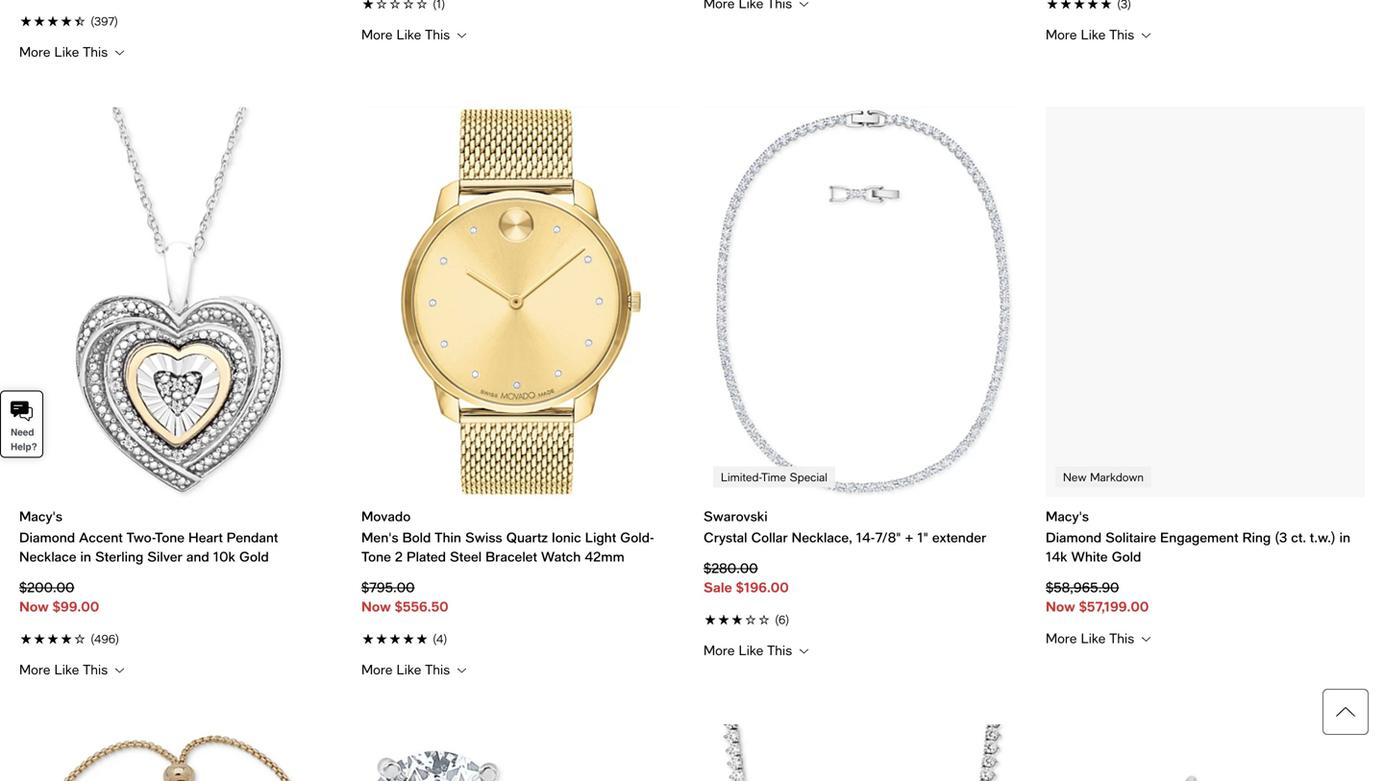 Task type: vqa. For each thing, say whether or not it's contained in the screenshot.


Task type: describe. For each thing, give the bounding box(es) containing it.
3.9879 out of 5 rating with 496 reviews image
[[19, 628, 338, 648]]

heart
[[189, 530, 223, 545]]

this inside diamond solitaire engagement ring (3 ct. t.w.) in 14k white gold group
[[1110, 631, 1135, 646]]

7/8"
[[876, 530, 901, 545]]

men's
[[362, 530, 399, 545]]

more like this inside men's bold thin swiss quartz ionic light gold-tone 2 plated steel bracelet watch 42mm group
[[362, 662, 454, 678]]

more like this inside 'diamond accent two-tone heart pendant necklace in sterling silver and 10k gold' group
[[19, 662, 112, 678]]

macy's for macy's diamond accent two-tone heart pendant necklace in sterling silver and 10k gold
[[19, 508, 62, 524]]

more inside men's bold thin swiss quartz ionic light gold-tone 2 plated steel bracelet watch 42mm group
[[362, 662, 393, 678]]

more like this inside crystal collar necklace, 14-7/8" + 1" extender group
[[704, 643, 796, 659]]

diamond solitaire engagement ring (2 ct. t.w.) in 14k white or yellow gold image
[[1046, 725, 1365, 782]]

collar
[[751, 530, 788, 545]]

diamond for diamond solitaire engagement ring (3 ct. t.w.) in 14k white gold
[[1046, 530, 1102, 545]]

steel
[[450, 549, 482, 565]]

scroll to top image
[[1323, 689, 1369, 736]]

crystal
[[704, 530, 748, 545]]

in for necklace
[[80, 549, 91, 565]]

like inside men's bold thin swiss quartz ionic light gold-tone 2 plated steel bracelet watch 42mm group
[[397, 662, 421, 678]]

5 out of 5 rating with 4 reviews image
[[362, 628, 681, 648]]

(6)
[[775, 613, 790, 627]]

$200.00
[[19, 580, 74, 595]]

now for $58,965.90 now $57,199.00
[[1046, 599, 1076, 615]]

light
[[585, 530, 617, 545]]

macy's diamond solitaire engagement ring (3 ct. t.w.) in 14k white gold
[[1046, 508, 1351, 565]]

thin
[[435, 530, 462, 545]]

1"
[[918, 530, 929, 545]]

$196.00
[[736, 580, 789, 595]]

gold-tone multicolor pavé bead safety pin slider bracelet image
[[19, 725, 338, 782]]

4.6667 out of 5 rating with 3 reviews image
[[1046, 0, 1365, 13]]

this inside 'diamond accent two-tone heart pendant necklace in sterling silver and 10k gold' group
[[83, 662, 108, 678]]

this inside crystal collar necklace, 14-7/8" + 1" extender group
[[767, 643, 792, 659]]

diamond accent two-tone heart pendant necklace in sterling silver and 10k gold group
[[19, 107, 338, 679]]

(496)
[[90, 633, 119, 646]]

swarovski crystal collar necklace, 14-7/8" + 1" extender
[[704, 508, 987, 545]]

swarovski
[[704, 508, 768, 524]]

4.4534 out of 5 rating with 397 reviews image
[[19, 10, 338, 30]]

silver
[[147, 549, 183, 565]]

ionic
[[552, 530, 582, 545]]

macy's for macy's diamond solitaire engagement ring (3 ct. t.w.) in 14k white gold
[[1046, 508, 1089, 524]]

$280.00
[[704, 560, 758, 576]]

$795.00
[[362, 580, 415, 595]]

gold inside macy's diamond solitaire engagement ring (3 ct. t.w.) in 14k white gold
[[1112, 549, 1142, 565]]

macy's diamond accent two-tone heart pendant necklace in sterling silver and 10k gold
[[19, 508, 278, 565]]

+
[[905, 530, 914, 545]]

diamond solitaire engagement ring (2 ct. t.w.) in 14k white or yellow gold group
[[1046, 725, 1365, 782]]

bold
[[403, 530, 431, 545]]

42mm
[[585, 549, 625, 565]]

ring
[[1243, 530, 1271, 545]]

(3
[[1275, 530, 1288, 545]]

movado
[[362, 508, 411, 524]]

$556.50
[[395, 599, 449, 615]]

(397)
[[90, 15, 118, 28]]

$58,965.90 now $57,199.00
[[1046, 580, 1149, 615]]

gold inside the macy's diamond accent two-tone heart pendant necklace in sterling silver and 10k gold
[[239, 549, 269, 565]]

necklace
[[19, 549, 76, 565]]

swiss
[[465, 530, 503, 545]]

sterling
[[95, 549, 144, 565]]



Task type: locate. For each thing, give the bounding box(es) containing it.
diamond inside the macy's diamond accent two-tone heart pendant necklace in sterling silver and 10k gold
[[19, 530, 75, 545]]

$280.00 sale $196.00
[[704, 560, 789, 595]]

0 horizontal spatial in
[[80, 549, 91, 565]]

macy's inside the macy's diamond accent two-tone heart pendant necklace in sterling silver and 10k gold
[[19, 508, 62, 524]]

0 horizontal spatial tone
[[155, 530, 185, 545]]

now for $200.00 now $99.00
[[19, 599, 49, 615]]

men's bold thin swiss quartz ionic light gold-tone 2 plated steel bracelet watch 42mm group
[[362, 107, 681, 679]]

watch
[[541, 549, 581, 565]]

now
[[19, 599, 49, 615], [362, 599, 391, 615], [1046, 599, 1076, 615]]

2 horizontal spatial now
[[1046, 599, 1076, 615]]

t.w.)
[[1310, 530, 1336, 545]]

like inside crystal collar necklace, 14-7/8" + 1" extender group
[[739, 643, 764, 659]]

1 now from the left
[[19, 599, 49, 615]]

this down (6)
[[767, 643, 792, 659]]

gold-tone multicolor pavé bead safety pin slider bracelet group
[[19, 725, 338, 782]]

1 horizontal spatial in
[[1340, 530, 1351, 545]]

diamond fancy 16-3/4" collar tennis necklace (10 ct. t.w.) in 14k white gold image
[[704, 725, 1023, 782]]

2 macy's from the left
[[1046, 508, 1089, 524]]

macy's up necklace
[[19, 508, 62, 524]]

now down $795.00
[[362, 599, 391, 615]]

1 horizontal spatial macy's
[[1046, 508, 1089, 524]]

more inside crystal collar necklace, 14-7/8" + 1" extender group
[[704, 643, 735, 659]]

gold down the solitaire
[[1112, 549, 1142, 565]]

like inside diamond solitaire engagement ring (3 ct. t.w.) in 14k white gold group
[[1081, 631, 1106, 646]]

necklace,
[[792, 530, 853, 545]]

diamond up white
[[1046, 530, 1102, 545]]

3 now from the left
[[1046, 599, 1076, 615]]

quartz
[[506, 530, 548, 545]]

0 vertical spatial tone
[[155, 530, 185, 545]]

plated
[[407, 549, 446, 565]]

1 gold from the left
[[239, 549, 269, 565]]

movado men's bold thin swiss quartz ionic light gold- tone 2 plated steel bracelet watch 42mm
[[362, 508, 655, 565]]

$58,965.90
[[1046, 580, 1120, 595]]

this down the 1 out of 5 rating with 1 reviews image
[[425, 27, 450, 43]]

gold
[[239, 549, 269, 565], [1112, 549, 1142, 565]]

tone
[[155, 530, 185, 545], [362, 549, 391, 565]]

macy's inside macy's diamond solitaire engagement ring (3 ct. t.w.) in 14k white gold
[[1046, 508, 1089, 524]]

2 now from the left
[[362, 599, 391, 615]]

0 vertical spatial in
[[1340, 530, 1351, 545]]

macy's up 14k
[[1046, 508, 1089, 524]]

more inside 'diamond accent two-tone heart pendant necklace in sterling silver and 10k gold' group
[[19, 662, 50, 678]]

this inside men's bold thin swiss quartz ionic light gold-tone 2 plated steel bracelet watch 42mm group
[[425, 662, 450, 678]]

now inside $200.00 now $99.00
[[19, 599, 49, 615]]

tone up silver
[[155, 530, 185, 545]]

like
[[397, 27, 421, 43], [1081, 27, 1106, 43], [54, 44, 79, 60], [1081, 631, 1106, 646], [739, 643, 764, 659], [54, 662, 79, 678], [397, 662, 421, 678]]

$99.00
[[53, 599, 99, 615]]

in down accent
[[80, 549, 91, 565]]

crystal collar necklace, 14-7/8" + 1" extender group
[[704, 107, 1023, 660]]

ct.
[[1292, 530, 1307, 545]]

diamond up necklace
[[19, 530, 75, 545]]

more
[[362, 27, 393, 43], [1046, 27, 1077, 43], [19, 44, 50, 60], [1046, 631, 1077, 646], [704, 643, 735, 659], [19, 662, 50, 678], [362, 662, 393, 678]]

engagement
[[1161, 530, 1239, 545]]

diamond solitaire engagement ring (3 ct. t.w.) in 14k white gold group
[[1046, 107, 1365, 647]]

1 macy's from the left
[[19, 508, 62, 524]]

more like this inside diamond solitaire engagement ring (3 ct. t.w.) in 14k white gold group
[[1046, 631, 1139, 646]]

10k
[[213, 549, 235, 565]]

$795.00 now $556.50
[[362, 580, 449, 615]]

$200.00 now $99.00
[[19, 580, 99, 615]]

this down the $57,199.00
[[1110, 631, 1135, 646]]

need
[[11, 427, 34, 438]]

in for t.w.)
[[1340, 530, 1351, 545]]

1 diamond from the left
[[19, 530, 75, 545]]

1 horizontal spatial tone
[[362, 549, 391, 565]]

macy's
[[19, 508, 62, 524], [1046, 508, 1089, 524]]

this down (4)
[[425, 662, 450, 678]]

and
[[186, 549, 209, 565]]

1 horizontal spatial diamond
[[1046, 530, 1102, 545]]

like inside 'diamond accent two-tone heart pendant necklace in sterling silver and 10k gold' group
[[54, 662, 79, 678]]

2 diamond from the left
[[1046, 530, 1102, 545]]

this down (496)
[[83, 662, 108, 678]]

in
[[1340, 530, 1351, 545], [80, 549, 91, 565]]

1 horizontal spatial now
[[362, 599, 391, 615]]

extender
[[933, 530, 987, 545]]

1 vertical spatial in
[[80, 549, 91, 565]]

solitaire
[[1106, 530, 1157, 545]]

this
[[425, 27, 450, 43], [1110, 27, 1135, 43], [83, 44, 108, 60], [1110, 631, 1135, 646], [767, 643, 792, 659], [83, 662, 108, 678], [425, 662, 450, 678]]

diamond fancy 16-3/4" collar tennis necklace (10 ct. t.w.) in 14k white gold group
[[704, 725, 1023, 782]]

in right the t.w.)
[[1340, 530, 1351, 545]]

diamond
[[19, 530, 75, 545], [1046, 530, 1102, 545]]

help?
[[11, 442, 37, 453]]

in inside macy's diamond solitaire engagement ring (3 ct. t.w.) in 14k white gold
[[1340, 530, 1351, 545]]

$57,199.00
[[1080, 599, 1149, 615]]

tone inside movado men's bold thin swiss quartz ionic light gold- tone 2 plated steel bracelet watch 42mm
[[362, 549, 391, 565]]

gold down pendant
[[239, 549, 269, 565]]

2 gold from the left
[[1112, 549, 1142, 565]]

now inside $795.00 now $556.50
[[362, 599, 391, 615]]

0 horizontal spatial now
[[19, 599, 49, 615]]

1 horizontal spatial gold
[[1112, 549, 1142, 565]]

in inside the macy's diamond accent two-tone heart pendant necklace in sterling silver and 10k gold
[[80, 549, 91, 565]]

pendant
[[227, 530, 278, 545]]

white
[[1072, 549, 1108, 565]]

tone down men's
[[362, 549, 391, 565]]

bracelet
[[486, 549, 537, 565]]

diamond screw back stud earrings (4 ct. t.w.) in 14k white gold group
[[362, 725, 681, 782]]

0 horizontal spatial gold
[[239, 549, 269, 565]]

more like this
[[362, 27, 454, 43], [1046, 27, 1139, 43], [19, 44, 112, 60], [1046, 631, 1139, 646], [704, 643, 796, 659], [19, 662, 112, 678], [362, 662, 454, 678]]

this down (397)
[[83, 44, 108, 60]]

sale
[[704, 580, 732, 595]]

diamond for diamond accent two-tone heart pendant necklace in sterling silver and 10k gold
[[19, 530, 75, 545]]

14-
[[856, 530, 876, 545]]

more inside diamond solitaire engagement ring (3 ct. t.w.) in 14k white gold group
[[1046, 631, 1077, 646]]

0 horizontal spatial macy's
[[19, 508, 62, 524]]

diamond screw back stud earrings (4 ct. t.w.) in 14k white gold image
[[362, 725, 681, 782]]

diamond inside macy's diamond solitaire engagement ring (3 ct. t.w.) in 14k white gold
[[1046, 530, 1102, 545]]

two-
[[126, 530, 155, 545]]

tone inside the macy's diamond accent two-tone heart pendant necklace in sterling silver and 10k gold
[[155, 530, 185, 545]]

2.6667 out of 5 rating with 6 reviews image
[[704, 609, 1023, 629]]

accent
[[79, 530, 123, 545]]

now for $795.00 now $556.50
[[362, 599, 391, 615]]

(4)
[[433, 633, 448, 646]]

2
[[395, 549, 403, 565]]

14k
[[1046, 549, 1068, 565]]

this down 4.6667 out of 5 rating with 3 reviews "image"
[[1110, 27, 1135, 43]]

now down $58,965.90
[[1046, 599, 1076, 615]]

1 vertical spatial tone
[[362, 549, 391, 565]]

gold-
[[620, 530, 655, 545]]

0 horizontal spatial diamond
[[19, 530, 75, 545]]

need help? button
[[0, 391, 43, 458]]

now down "$200.00"
[[19, 599, 49, 615]]

1 out of 5 rating with 1 reviews image
[[362, 0, 681, 13]]

now inside $58,965.90 now $57,199.00
[[1046, 599, 1076, 615]]

need help?
[[11, 427, 37, 453]]



